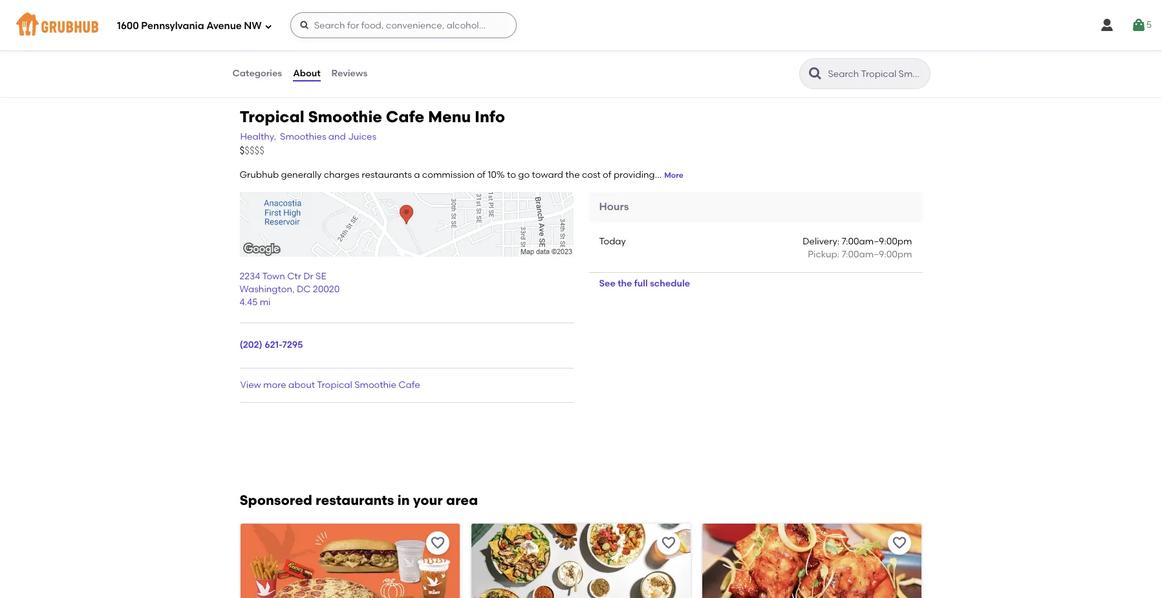 Task type: vqa. For each thing, say whether or not it's contained in the screenshot.
Tropical
yes



Task type: locate. For each thing, give the bounding box(es) containing it.
0 horizontal spatial of
[[477, 170, 486, 181]]

0 vertical spatial restaurants
[[362, 170, 412, 181]]

0 horizontal spatial save this restaurant button
[[426, 532, 450, 555]]

your
[[413, 492, 443, 509]]

ctr
[[287, 271, 301, 282]]

cafe
[[386, 107, 425, 126], [399, 380, 420, 391]]

area
[[446, 492, 478, 509]]

view more about tropical smoothie cafe
[[240, 380, 420, 391]]

1 vertical spatial the
[[618, 279, 633, 290]]

the left cost
[[566, 170, 580, 181]]

1 save this restaurant button from the left
[[426, 532, 450, 555]]

0 horizontal spatial tropical
[[240, 107, 305, 126]]

a
[[414, 170, 420, 181]]

town
[[262, 271, 285, 282]]

reviews
[[332, 68, 368, 79]]

of left 10%
[[477, 170, 486, 181]]

1 7:00am–9:00pm from the top
[[842, 236, 913, 247]]

(202)
[[240, 340, 263, 351]]

0 horizontal spatial the
[[566, 170, 580, 181]]

tropical right about in the left bottom of the page
[[317, 380, 353, 391]]

2 save this restaurant image from the left
[[893, 536, 908, 551]]

of
[[477, 170, 486, 181], [603, 170, 612, 181]]

save this restaurant button
[[426, 532, 450, 555], [658, 532, 681, 555], [889, 532, 912, 555]]

1600
[[117, 20, 139, 31]]

sponsored restaurants in your area
[[240, 492, 478, 509]]

svg image
[[1100, 17, 1115, 33], [264, 22, 272, 30]]

2 save this restaurant button from the left
[[658, 532, 681, 555]]

pickup: 7:00am–9:00pm
[[808, 249, 913, 260]]

see
[[600, 279, 616, 290]]

$
[[240, 145, 245, 157]]

tropical
[[240, 107, 305, 126], [317, 380, 353, 391]]

save this restaurant image for save this restaurant button related to roti mediterranean bowls, salads & pitas logo
[[661, 536, 677, 551]]

1 horizontal spatial of
[[603, 170, 612, 181]]

menu
[[428, 107, 471, 126]]

2 of from the left
[[603, 170, 612, 181]]

wawa logo image
[[240, 524, 460, 599]]

1 horizontal spatial tropical
[[317, 380, 353, 391]]

grubhub
[[240, 170, 279, 181]]

svg image
[[1132, 17, 1147, 33], [299, 20, 310, 30]]

3 save this restaurant button from the left
[[889, 532, 912, 555]]

delivery: 7:00am–9:00pm
[[803, 236, 913, 247]]

2 7:00am–9:00pm from the top
[[842, 249, 913, 260]]

0 vertical spatial smoothie
[[308, 107, 382, 126]]

categories
[[233, 68, 282, 79]]

Search for food, convenience, alcohol... search field
[[290, 12, 517, 38]]

see the full schedule button
[[589, 273, 701, 296]]

tropical up healthy,
[[240, 107, 305, 126]]

svg image right nw
[[264, 22, 272, 30]]

10%
[[488, 170, 505, 181]]

restaurants left in
[[316, 492, 394, 509]]

mi
[[260, 297, 271, 308]]

restaurants
[[362, 170, 412, 181], [316, 492, 394, 509]]

1 vertical spatial 7:00am–9:00pm
[[842, 249, 913, 260]]

the
[[566, 170, 580, 181], [618, 279, 633, 290]]

1 horizontal spatial save this restaurant image
[[893, 536, 908, 551]]

7:00am–9:00pm up pickup: 7:00am–9:00pm
[[842, 236, 913, 247]]

,
[[292, 284, 295, 295]]

info
[[475, 107, 505, 126]]

0 vertical spatial 7:00am–9:00pm
[[842, 236, 913, 247]]

0 horizontal spatial save this restaurant image
[[661, 536, 677, 551]]

2 horizontal spatial save this restaurant button
[[889, 532, 912, 555]]

1 horizontal spatial svg image
[[1132, 17, 1147, 33]]

more
[[665, 171, 684, 180]]

in
[[398, 492, 410, 509]]

7:00am–9:00pm for pickup: 7:00am–9:00pm
[[842, 249, 913, 260]]

7:00am–9:00pm
[[842, 236, 913, 247], [842, 249, 913, 260]]

of right cost
[[603, 170, 612, 181]]

save this restaurant image for save this restaurant button corresponding to district bites logo
[[893, 536, 908, 551]]

svg image left 5 button
[[1100, 17, 1115, 33]]

1600 pennsylvania avenue nw
[[117, 20, 262, 31]]

$$$$$
[[240, 145, 265, 157]]

1 of from the left
[[477, 170, 486, 181]]

restaurants left a
[[362, 170, 412, 181]]

main navigation navigation
[[0, 0, 1163, 50]]

Search Tropical Smoothie Cafe  search field
[[827, 68, 926, 80]]

smoothie
[[308, 107, 382, 126], [355, 380, 397, 391]]

dc
[[297, 284, 311, 295]]

the left "full" on the top right of the page
[[618, 279, 633, 290]]

2234 town ctr dr se washington , dc 20020 4.45 mi
[[240, 271, 340, 308]]

categories button
[[232, 50, 283, 97]]

7:00am–9:00pm down delivery: 7:00am–9:00pm
[[842, 249, 913, 260]]

(202) 621-7295
[[240, 340, 303, 351]]

1 horizontal spatial save this restaurant button
[[658, 532, 681, 555]]

hours
[[600, 201, 629, 213]]

bottled beverages
[[232, 7, 285, 32]]

7:00am–9:00pm for delivery: 7:00am–9:00pm
[[842, 236, 913, 247]]

1 horizontal spatial the
[[618, 279, 633, 290]]

about button
[[293, 50, 321, 97]]

district bites logo image
[[703, 524, 923, 599]]

delivery:
[[803, 236, 840, 247]]

0 vertical spatial the
[[566, 170, 580, 181]]

save this restaurant image
[[661, 536, 677, 551], [893, 536, 908, 551]]

and
[[329, 131, 346, 142]]

toward
[[532, 170, 564, 181]]

to
[[507, 170, 516, 181]]

full
[[635, 279, 648, 290]]

1 save this restaurant image from the left
[[661, 536, 677, 551]]

1 vertical spatial tropical
[[317, 380, 353, 391]]

pickup:
[[808, 249, 840, 260]]

621-
[[265, 340, 283, 351]]

today
[[600, 236, 626, 247]]

juices
[[348, 131, 377, 142]]



Task type: describe. For each thing, give the bounding box(es) containing it.
schedule
[[650, 279, 691, 290]]

1 vertical spatial cafe
[[399, 380, 420, 391]]

dr
[[304, 271, 314, 282]]

about
[[293, 68, 321, 79]]

save this restaurant button for the wawa logo
[[426, 532, 450, 555]]

7295
[[283, 340, 303, 351]]

1 vertical spatial smoothie
[[355, 380, 397, 391]]

sponsored
[[240, 492, 313, 509]]

se
[[316, 271, 327, 282]]

save this restaurant button for district bites logo
[[889, 532, 912, 555]]

more
[[263, 380, 286, 391]]

(202) 621-7295 button
[[240, 339, 303, 352]]

healthy,
[[240, 131, 276, 142]]

commission
[[422, 170, 475, 181]]

20020
[[313, 284, 340, 295]]

view
[[240, 380, 261, 391]]

svg image inside 5 button
[[1132, 17, 1147, 33]]

beverages
[[232, 21, 285, 32]]

0 vertical spatial tropical
[[240, 107, 305, 126]]

1 vertical spatial restaurants
[[316, 492, 394, 509]]

search icon image
[[808, 66, 824, 82]]

save this restaurant button for roti mediterranean bowls, salads & pitas logo
[[658, 532, 681, 555]]

go
[[519, 170, 530, 181]]

charges
[[324, 170, 360, 181]]

2234
[[240, 271, 260, 282]]

generally
[[281, 170, 322, 181]]

1 horizontal spatial svg image
[[1100, 17, 1115, 33]]

about
[[289, 380, 315, 391]]

4.45
[[240, 297, 258, 308]]

save this restaurant image
[[430, 536, 446, 551]]

0 vertical spatial cafe
[[386, 107, 425, 126]]

tropical smoothie cafe  menu info
[[240, 107, 505, 126]]

reviews button
[[331, 50, 368, 97]]

healthy, button
[[240, 130, 277, 145]]

0 horizontal spatial svg image
[[299, 20, 310, 30]]

0 horizontal spatial svg image
[[264, 22, 272, 30]]

smoothies
[[280, 131, 326, 142]]

healthy, smoothies and juices
[[240, 131, 377, 142]]

see the full schedule
[[600, 279, 691, 290]]

bottled beverages tab
[[232, 6, 323, 33]]

...
[[655, 170, 662, 181]]

bottled
[[232, 7, 273, 18]]

nw
[[244, 20, 262, 31]]

washington
[[240, 284, 292, 295]]

pennsylvania
[[141, 20, 204, 31]]

grubhub generally charges restaurants a commission of 10% to go toward the cost of providing ... more
[[240, 170, 684, 181]]

more button
[[665, 170, 684, 181]]

5 button
[[1132, 14, 1153, 37]]

avenue
[[207, 20, 242, 31]]

roti mediterranean bowls, salads & pitas logo image
[[472, 524, 691, 599]]

5
[[1147, 19, 1153, 30]]

the inside button
[[618, 279, 633, 290]]

providing
[[614, 170, 655, 181]]

smoothies and juices button
[[280, 130, 377, 145]]

cost
[[582, 170, 601, 181]]



